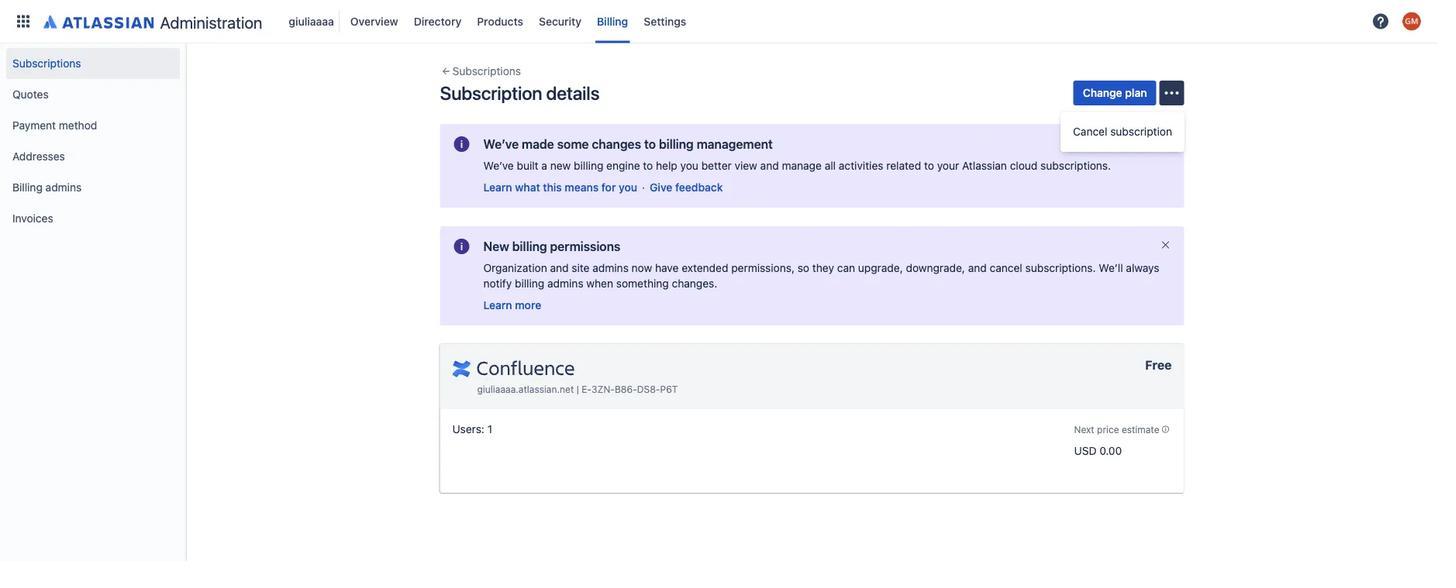 Task type: locate. For each thing, give the bounding box(es) containing it.
we've left built
[[484, 159, 514, 172]]

and right view
[[760, 159, 779, 172]]

directory link
[[409, 9, 466, 34]]

payment method link
[[6, 110, 180, 141]]

cancel
[[1073, 125, 1108, 138]]

changes
[[592, 137, 641, 152]]

1 vertical spatial learn
[[484, 299, 512, 312]]

2 learn from the top
[[484, 299, 512, 312]]

administration banner
[[0, 0, 1438, 43]]

billing up invoices
[[12, 181, 43, 194]]

next price estimate
[[1074, 424, 1160, 435]]

learn left what
[[484, 181, 512, 194]]

2 we've from the top
[[484, 159, 514, 172]]

switch to... image
[[14, 12, 33, 31]]

made
[[522, 137, 554, 152]]

admins up when
[[593, 262, 629, 275]]

1 horizontal spatial billing
[[597, 15, 628, 28]]

usd 0.00
[[1074, 445, 1122, 458]]

b86-
[[615, 384, 637, 395]]

your
[[937, 159, 959, 172]]

subscriptions image
[[440, 65, 452, 78]]

you up give feedback button
[[681, 159, 699, 172]]

we'll
[[1099, 262, 1123, 275]]

learn what this means for you button
[[484, 180, 637, 195]]

subscriptions link up payment method link
[[6, 48, 180, 79]]

admins down site
[[548, 277, 584, 290]]

0 vertical spatial learn
[[484, 181, 512, 194]]

security link
[[534, 9, 586, 34]]

billing inside organization and site admins now have extended permissions, so they can upgrade, downgrade, and cancel subscriptions. we'll always notify billing admins when something changes.
[[515, 277, 545, 290]]

means
[[565, 181, 599, 194]]

what
[[515, 181, 540, 194]]

activities
[[839, 159, 884, 172]]

subscriptions up quotes
[[12, 57, 81, 70]]

more actions image
[[1163, 84, 1181, 102]]

1 learn from the top
[[484, 181, 512, 194]]

some
[[557, 137, 589, 152]]

1 horizontal spatial subscriptions
[[452, 65, 521, 78]]

directory
[[414, 15, 462, 28]]

subscriptions
[[12, 57, 81, 70], [452, 65, 521, 78]]

·
[[642, 181, 645, 194]]

1 vertical spatial admins
[[593, 262, 629, 275]]

giuliaaaa.atlassian.net | e-3zn-b86-ds8-p6t
[[477, 384, 678, 395]]

billing link
[[592, 9, 633, 34]]

subscriptions link
[[6, 48, 180, 79], [440, 62, 521, 81]]

2 vertical spatial admins
[[548, 277, 584, 290]]

atlassian image
[[43, 12, 154, 31], [43, 12, 154, 31]]

group
[[6, 43, 180, 239]]

settings
[[644, 15, 687, 28]]

you
[[681, 159, 699, 172], [619, 181, 637, 194]]

so
[[798, 262, 810, 275]]

next
[[1074, 424, 1095, 435]]

billing
[[597, 15, 628, 28], [12, 181, 43, 194]]

billing right security
[[597, 15, 628, 28]]

billing inside administration banner
[[597, 15, 628, 28]]

subscriptions. inside organization and site admins now have extended permissions, so they can upgrade, downgrade, and cancel subscriptions. we'll always notify billing admins when something changes.
[[1026, 262, 1096, 275]]

extended
[[682, 262, 728, 275]]

1 vertical spatial subscriptions.
[[1026, 262, 1096, 275]]

learn
[[484, 181, 512, 194], [484, 299, 512, 312]]

1 horizontal spatial admins
[[548, 277, 584, 290]]

quotes link
[[6, 79, 180, 110]]

admins inside group
[[45, 181, 82, 194]]

admins
[[45, 181, 82, 194], [593, 262, 629, 275], [548, 277, 584, 290]]

1 vertical spatial you
[[619, 181, 637, 194]]

subscriptions up subscription
[[452, 65, 521, 78]]

and left site
[[550, 262, 569, 275]]

to
[[644, 137, 656, 152], [643, 159, 653, 172], [924, 159, 934, 172]]

0 vertical spatial we've
[[484, 137, 519, 152]]

cancel subscription
[[1073, 125, 1173, 138]]

1 horizontal spatial subscriptions link
[[440, 62, 521, 81]]

0 horizontal spatial billing
[[12, 181, 43, 194]]

1 horizontal spatial and
[[760, 159, 779, 172]]

subscriptions. left we'll
[[1026, 262, 1096, 275]]

subscriptions. down the cancel
[[1041, 159, 1111, 172]]

1 vertical spatial we've
[[484, 159, 514, 172]]

addresses
[[12, 150, 65, 163]]

billing inside group
[[12, 181, 43, 194]]

notify
[[484, 277, 512, 290]]

method
[[59, 119, 97, 132]]

billing down organization
[[515, 277, 545, 290]]

1 vertical spatial billing
[[12, 181, 43, 194]]

all
[[825, 159, 836, 172]]

related
[[887, 159, 921, 172]]

0 vertical spatial admins
[[45, 181, 82, 194]]

0 vertical spatial subscriptions.
[[1041, 159, 1111, 172]]

to left the 'your'
[[924, 159, 934, 172]]

1 we've from the top
[[484, 137, 519, 152]]

help image
[[1372, 12, 1390, 31]]

0 vertical spatial billing
[[597, 15, 628, 28]]

1
[[488, 423, 492, 436]]

users 1
[[452, 423, 492, 436]]

and left 'cancel' at the top right of the page
[[968, 262, 987, 275]]

built
[[517, 159, 539, 172]]

we've up built
[[484, 137, 519, 152]]

learn more
[[484, 299, 541, 312]]

learn for learn more
[[484, 299, 512, 312]]

billing up organization
[[512, 239, 547, 254]]

learn inside button
[[484, 299, 512, 312]]

organization and site admins now have extended permissions, so they can upgrade, downgrade, and cancel subscriptions. we'll always notify billing admins when something changes.
[[484, 262, 1160, 290]]

0 horizontal spatial admins
[[45, 181, 82, 194]]

billing
[[659, 137, 694, 152], [574, 159, 604, 172], [512, 239, 547, 254], [515, 277, 545, 290]]

we've made some changes to billing management
[[484, 137, 773, 152]]

billing element
[[9, 0, 1367, 43]]

subscriptions link up subscription
[[440, 62, 521, 81]]

you left ·
[[619, 181, 637, 194]]

subscription details
[[440, 82, 600, 104]]

2 horizontal spatial admins
[[593, 262, 629, 275]]

learn down notify on the left
[[484, 299, 512, 312]]

e-
[[582, 384, 592, 395]]

admins down addresses
[[45, 181, 82, 194]]

p6t
[[660, 384, 678, 395]]

payment method
[[12, 119, 97, 132]]

0 horizontal spatial and
[[550, 262, 569, 275]]

subscriptions.
[[1041, 159, 1111, 172], [1026, 262, 1096, 275]]

and
[[760, 159, 779, 172], [550, 262, 569, 275], [968, 262, 987, 275]]

0 horizontal spatial you
[[619, 181, 637, 194]]

billing for billing admins
[[12, 181, 43, 194]]

products link
[[472, 9, 528, 34]]

manage
[[782, 159, 822, 172]]

3zn-
[[592, 384, 615, 395]]

new
[[550, 159, 571, 172]]

giuliaaaa
[[289, 15, 334, 28]]

confluence image
[[452, 357, 575, 382], [452, 357, 575, 382]]

1 horizontal spatial you
[[681, 159, 699, 172]]



Task type: vqa. For each thing, say whether or not it's contained in the screenshot.
nelsonb link
no



Task type: describe. For each thing, give the bounding box(es) containing it.
billing up help
[[659, 137, 694, 152]]

they
[[813, 262, 834, 275]]

learn more button
[[484, 298, 541, 313]]

close billing admin onboarding banner image
[[1160, 239, 1172, 251]]

view
[[735, 159, 758, 172]]

a
[[542, 159, 547, 172]]

we've for we've made some changes to billing management
[[484, 137, 519, 152]]

new
[[484, 239, 509, 254]]

better
[[702, 159, 732, 172]]

downgrade,
[[906, 262, 965, 275]]

for
[[602, 181, 616, 194]]

|
[[577, 384, 579, 395]]

site
[[572, 262, 590, 275]]

change
[[1083, 86, 1123, 99]]

have
[[655, 262, 679, 275]]

security
[[539, 15, 582, 28]]

change plan
[[1083, 86, 1147, 99]]

more
[[515, 299, 541, 312]]

we've for we've built a new billing engine to help you better view and manage all activities related to your atlassian cloud subscriptions.
[[484, 159, 514, 172]]

learn for learn what this means for you · give feedback
[[484, 181, 512, 194]]

close adminhub onboarding banner image
[[1160, 136, 1172, 149]]

upgrade,
[[858, 262, 903, 275]]

now
[[632, 262, 652, 275]]

0 horizontal spatial subscriptions
[[12, 57, 81, 70]]

help
[[656, 159, 678, 172]]

administration
[[160, 13, 262, 32]]

invoices
[[12, 212, 53, 225]]

giuliaaaa.atlassian.net
[[477, 384, 574, 395]]

learn what this means for you · give feedback
[[484, 181, 723, 194]]

subscription
[[1111, 125, 1173, 138]]

group containing subscriptions
[[6, 43, 180, 239]]

products
[[477, 15, 523, 28]]

details
[[546, 82, 600, 104]]

cancel
[[990, 262, 1023, 275]]

to left help
[[643, 159, 653, 172]]

payment
[[12, 119, 56, 132]]

when
[[587, 277, 613, 290]]

we've built a new billing engine to help you better view and manage all activities related to your atlassian cloud subscriptions.
[[484, 159, 1111, 172]]

this
[[543, 181, 562, 194]]

addresses link
[[6, 141, 180, 172]]

permissions,
[[731, 262, 795, 275]]

learn more link
[[484, 299, 541, 312]]

estimate
[[1122, 424, 1160, 435]]

billing for billing
[[597, 15, 628, 28]]

settings link
[[639, 9, 691, 34]]

billing admins
[[12, 181, 82, 194]]

feedback
[[675, 181, 723, 194]]

overview link
[[346, 9, 403, 34]]

0 vertical spatial you
[[681, 159, 699, 172]]

billing up the means
[[574, 159, 604, 172]]

engine
[[607, 159, 640, 172]]

your profile and settings image
[[1403, 12, 1421, 31]]

organization
[[484, 262, 547, 275]]

quotes
[[12, 88, 49, 101]]

give
[[650, 181, 673, 194]]

something
[[616, 277, 669, 290]]

give feedback button
[[650, 180, 723, 195]]

users
[[452, 423, 482, 436]]

free
[[1146, 358, 1172, 373]]

atlassian
[[962, 159, 1007, 172]]

invoices link
[[6, 203, 180, 234]]

learn what this means for you link
[[484, 181, 637, 194]]

can
[[837, 262, 855, 275]]

administration link
[[37, 9, 269, 34]]

2 horizontal spatial and
[[968, 262, 987, 275]]

change plan button
[[1074, 81, 1157, 105]]

giuliaaaa button
[[284, 9, 340, 34]]

new billing permissions
[[484, 239, 621, 254]]

billing admins link
[[6, 172, 180, 203]]

permissions
[[550, 239, 621, 254]]

ds8-
[[637, 384, 660, 395]]

cancel subscription button
[[1061, 116, 1185, 147]]

changes.
[[672, 277, 718, 290]]

0 horizontal spatial subscriptions link
[[6, 48, 180, 79]]

to right the changes
[[644, 137, 656, 152]]

cloud
[[1010, 159, 1038, 172]]

overview
[[350, 15, 398, 28]]

always
[[1126, 262, 1160, 275]]

subscription
[[440, 82, 542, 104]]

price
[[1097, 424, 1119, 435]]



